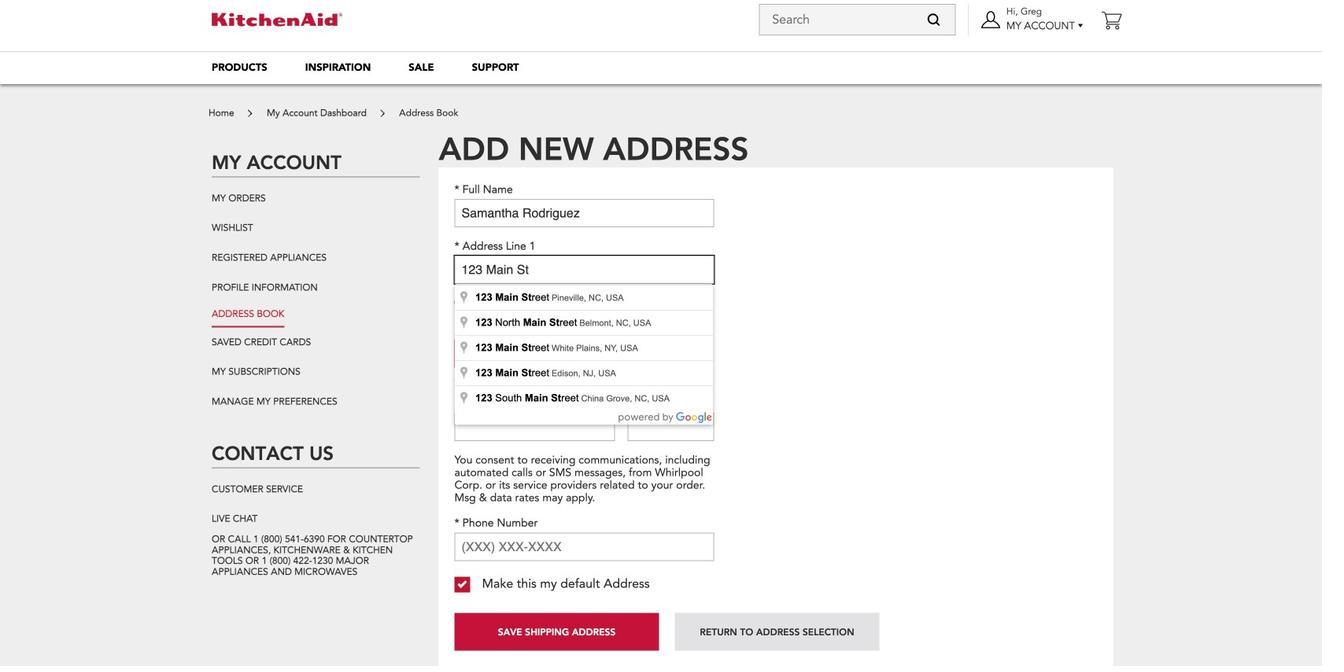 Task type: vqa. For each thing, say whether or not it's contained in the screenshot.
Main Content
yes



Task type: describe. For each thing, give the bounding box(es) containing it.
Name text field
[[455, 199, 714, 227]]

3 marker image from the top
[[458, 391, 470, 407]]

sale element
[[409, 61, 434, 75]]

2 marker image from the top
[[458, 366, 470, 382]]

support element
[[472, 61, 519, 75]]



Task type: locate. For each thing, give the bounding box(es) containing it.
0 vertical spatial marker image
[[458, 316, 470, 331]]

1 marker image from the top
[[458, 290, 470, 306]]

marker image
[[458, 316, 470, 331], [458, 366, 470, 382], [458, 391, 470, 407]]

0 vertical spatial marker image
[[458, 290, 470, 306]]

Phone Number telephone field
[[455, 533, 714, 561]]

1 vertical spatial marker image
[[458, 341, 470, 357]]

menu
[[193, 51, 1130, 84]]

inspiration element
[[305, 61, 371, 75]]

Address Line 1 text field
[[455, 256, 714, 284]]

2 vertical spatial marker image
[[458, 391, 470, 407]]

kitchenaid image
[[212, 13, 342, 26]]

1 marker image from the top
[[458, 316, 470, 331]]

main content
[[201, 99, 1122, 667]]

City text field
[[455, 413, 615, 441]]

Zip Code text field
[[455, 340, 581, 368]]

1 vertical spatial marker image
[[458, 366, 470, 382]]

Search search field
[[759, 4, 956, 35]]

marker image
[[458, 290, 470, 306], [458, 341, 470, 357]]

products element
[[212, 61, 267, 75]]

2 marker image from the top
[[458, 341, 470, 357]]



